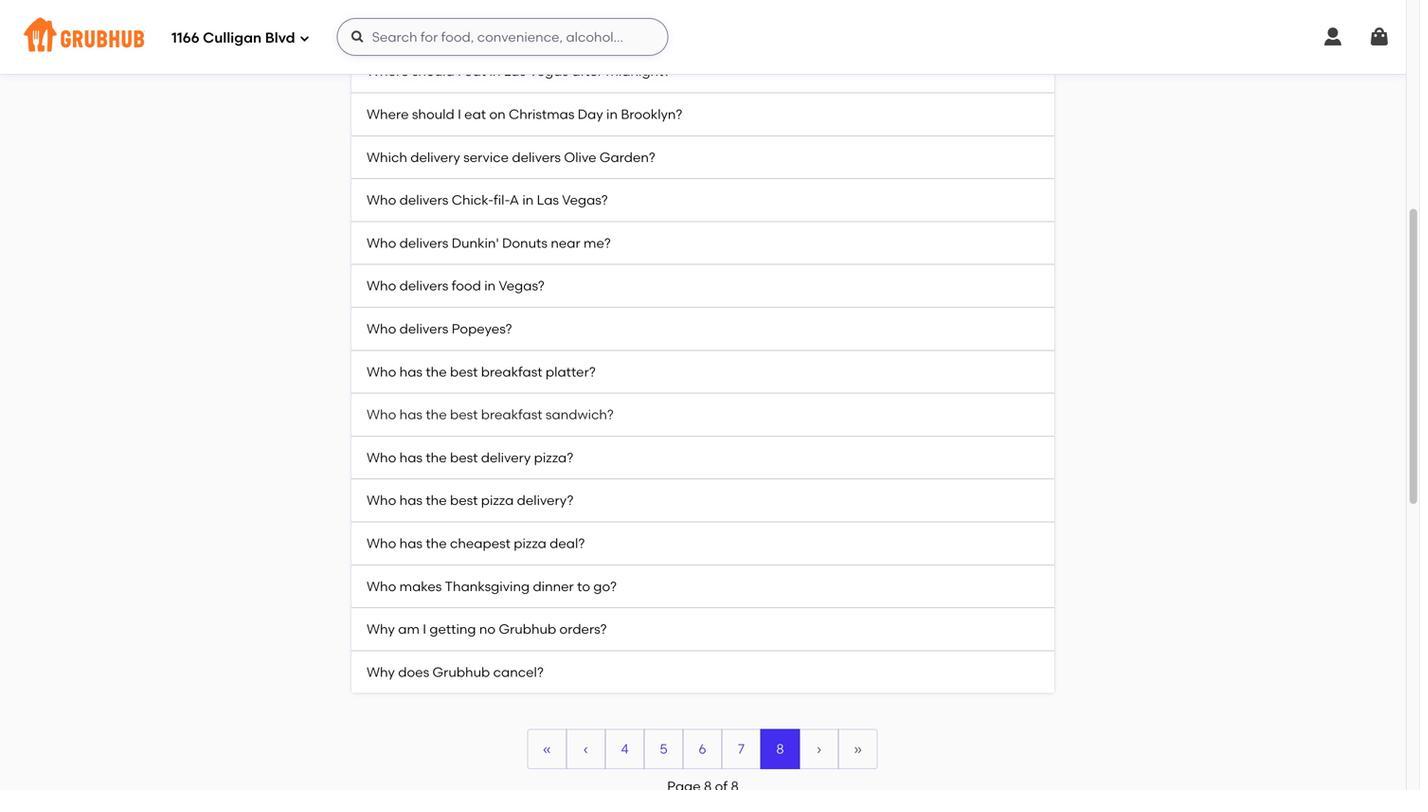 Task type: vqa. For each thing, say whether or not it's contained in the screenshot.
the 'why am i getting no grubhub orders?' at the left bottom of the page
yes



Task type: locate. For each thing, give the bounding box(es) containing it.
why
[[367, 621, 395, 637], [367, 664, 395, 680]]

6 link
[[683, 730, 721, 768]]

why does grubhub cancel? link
[[351, 651, 1054, 693]]

3 who from the top
[[367, 278, 396, 294]]

best for platter?
[[450, 364, 478, 380]]

the down who has the best delivery pizza?
[[426, 492, 447, 508]]

1 why from the top
[[367, 621, 395, 637]]

5 the from the top
[[426, 535, 447, 551]]

the up the who has the best pizza delivery?
[[426, 449, 447, 465]]

has
[[399, 364, 423, 380], [399, 406, 423, 423], [399, 449, 423, 465], [399, 492, 423, 508], [399, 535, 423, 551]]

account?
[[623, 20, 684, 36]]

has down who delivers popeyes?
[[399, 364, 423, 380]]

1 vertical spatial vegas?
[[499, 278, 545, 294]]

who has the best delivery pizza?
[[367, 449, 573, 465]]

Search for food, convenience, alcohol... search field
[[337, 18, 668, 56]]

has up 'makes'
[[399, 535, 423, 551]]

why for why does grubhub cancel?
[[367, 664, 395, 680]]

7 link
[[722, 730, 760, 768]]

best down who has the best delivery pizza?
[[450, 492, 478, 508]]

pizza left deal?
[[514, 535, 546, 551]]

1 vertical spatial grubhub
[[499, 621, 556, 637]]

thanksgiving
[[445, 578, 530, 594]]

»
[[854, 741, 862, 757]]

2 who from the top
[[367, 235, 396, 251]]

i inside where can i use my grubhub corporate account? link
[[440, 20, 443, 36]]

i inside where should i eat in las vegas after midnight? link
[[458, 63, 461, 79]]

0 vertical spatial las
[[504, 63, 526, 79]]

1 horizontal spatial delivery
[[481, 449, 531, 465]]

2 where from the top
[[367, 63, 409, 79]]

1 vertical spatial delivery
[[481, 449, 531, 465]]

should down can
[[412, 63, 454, 79]]

should
[[412, 63, 454, 79], [412, 106, 454, 122]]

chick-
[[452, 192, 494, 208]]

who makes thanksgiving dinner to go?
[[367, 578, 617, 594]]

0 vertical spatial breakfast
[[481, 364, 542, 380]]

delivers for chick-
[[399, 192, 448, 208]]

who for who has the best breakfast sandwich?
[[367, 406, 396, 423]]

who delivers popeyes? link
[[351, 308, 1054, 351]]

who has the best breakfast sandwich?
[[367, 406, 614, 423]]

0 vertical spatial grubhub
[[495, 20, 552, 36]]

2 breakfast from the top
[[481, 406, 542, 423]]

las right 'a'
[[537, 192, 559, 208]]

0 vertical spatial should
[[412, 63, 454, 79]]

5 has from the top
[[399, 535, 423, 551]]

best up who has the best delivery pizza?
[[450, 406, 478, 423]]

sandwich?
[[546, 406, 614, 423]]

0 vertical spatial where
[[367, 20, 409, 36]]

1 where from the top
[[367, 20, 409, 36]]

vegas?
[[562, 192, 608, 208], [499, 278, 545, 294]]

2 should from the top
[[412, 106, 454, 122]]

midnight?
[[606, 63, 670, 79]]

0 vertical spatial eat
[[464, 63, 486, 79]]

eat for on
[[464, 106, 486, 122]]

delivery right which
[[410, 149, 460, 165]]

i for my
[[440, 20, 443, 36]]

2 the from the top
[[426, 406, 447, 423]]

delivers left food
[[399, 278, 448, 294]]

the
[[426, 364, 447, 380], [426, 406, 447, 423], [426, 449, 447, 465], [426, 492, 447, 508], [426, 535, 447, 551]]

the up who has the best delivery pizza?
[[426, 406, 447, 423]]

8 who from the top
[[367, 492, 396, 508]]

where
[[367, 20, 409, 36], [367, 63, 409, 79], [367, 106, 409, 122]]

10 who from the top
[[367, 578, 396, 594]]

2 why from the top
[[367, 664, 395, 680]]

grubhub right my
[[495, 20, 552, 36]]

brooklyn?
[[621, 106, 682, 122]]

where for where can i use my grubhub corporate account?
[[367, 20, 409, 36]]

i inside where should i eat on christmas day in brooklyn? link
[[458, 106, 461, 122]]

who has the best breakfast platter? link
[[351, 351, 1054, 394]]

delivers left "chick-"
[[399, 192, 448, 208]]

4 the from the top
[[426, 492, 447, 508]]

1 eat from the top
[[464, 63, 486, 79]]

0 horizontal spatial vegas?
[[499, 278, 545, 294]]

1 who from the top
[[367, 192, 396, 208]]

why left "does"
[[367, 664, 395, 680]]

best up the who has the best pizza delivery?
[[450, 449, 478, 465]]

who makes thanksgiving dinner to go? link
[[351, 565, 1054, 608]]

the for who has the best breakfast sandwich?
[[426, 406, 447, 423]]

which delivery service delivers olive garden?
[[367, 149, 655, 165]]

eat down my
[[464, 63, 486, 79]]

delivers for dunkin'
[[399, 235, 448, 251]]

eat
[[464, 63, 486, 79], [464, 106, 486, 122]]

in right 'day'
[[606, 106, 618, 122]]

4 has from the top
[[399, 492, 423, 508]]

no
[[479, 621, 496, 637]]

delivers for popeyes?
[[399, 321, 448, 337]]

delivers for food
[[399, 278, 448, 294]]

grubhub down getting
[[432, 664, 490, 680]]

1 vertical spatial eat
[[464, 106, 486, 122]]

1 vertical spatial breakfast
[[481, 406, 542, 423]]

vegas? down donuts
[[499, 278, 545, 294]]

i left use
[[440, 20, 443, 36]]

food
[[452, 278, 481, 294]]

main navigation navigation
[[0, 0, 1406, 74]]

has for who has the cheapest pizza deal?
[[399, 535, 423, 551]]

1 horizontal spatial vegas?
[[562, 192, 608, 208]]

has down who has the best delivery pizza?
[[399, 492, 423, 508]]

i down use
[[458, 63, 461, 79]]

3 best from the top
[[450, 449, 478, 465]]

olive
[[564, 149, 596, 165]]

vegas? down olive
[[562, 192, 608, 208]]

i left on
[[458, 106, 461, 122]]

am
[[398, 621, 420, 637]]

«
[[543, 741, 551, 757]]

1 vertical spatial why
[[367, 664, 395, 680]]

5 link
[[645, 730, 683, 768]]

deal?
[[550, 535, 585, 551]]

a
[[510, 192, 519, 208]]

1 vertical spatial should
[[412, 106, 454, 122]]

i
[[440, 20, 443, 36], [458, 63, 461, 79], [458, 106, 461, 122], [423, 621, 426, 637]]

cheapest
[[450, 535, 511, 551]]

2 best from the top
[[450, 406, 478, 423]]

pizza?
[[534, 449, 573, 465]]

2 has from the top
[[399, 406, 423, 423]]

1 horizontal spatial las
[[537, 192, 559, 208]]

grubhub
[[495, 20, 552, 36], [499, 621, 556, 637], [432, 664, 490, 680]]

1 vertical spatial pizza
[[514, 535, 546, 551]]

why left am
[[367, 621, 395, 637]]

who delivers food in vegas?
[[367, 278, 545, 294]]

getting
[[429, 621, 476, 637]]

9 who from the top
[[367, 535, 396, 551]]

1 should from the top
[[412, 63, 454, 79]]

delivers down the who delivers food in vegas?
[[399, 321, 448, 337]]

grubhub for no
[[499, 621, 556, 637]]

why am i getting no grubhub orders?
[[367, 621, 607, 637]]

› link
[[800, 730, 838, 768]]

1166
[[171, 29, 199, 47]]

vegas? inside who delivers food in vegas? link
[[499, 278, 545, 294]]

who delivers dunkin' donuts near me?
[[367, 235, 611, 251]]

best for pizza?
[[450, 449, 478, 465]]

1 breakfast from the top
[[481, 364, 542, 380]]

5 who from the top
[[367, 364, 396, 380]]

2 eat from the top
[[464, 106, 486, 122]]

breakfast up who has the best breakfast sandwich?
[[481, 364, 542, 380]]

which
[[367, 149, 407, 165]]

why inside "link"
[[367, 664, 395, 680]]

7 who from the top
[[367, 449, 396, 465]]

where should i eat in las vegas after midnight? link
[[351, 50, 1054, 93]]

0 horizontal spatial delivery
[[410, 149, 460, 165]]

8
[[776, 741, 784, 757]]

delivery inside which delivery service delivers olive garden? link
[[410, 149, 460, 165]]

the down who delivers popeyes?
[[426, 364, 447, 380]]

4 best from the top
[[450, 492, 478, 508]]

has for who has the best pizza delivery?
[[399, 492, 423, 508]]

pizza for deal?
[[514, 535, 546, 551]]

the left cheapest
[[426, 535, 447, 551]]

breakfast for sandwich?
[[481, 406, 542, 423]]

3 where from the top
[[367, 106, 409, 122]]

who delivers popeyes?
[[367, 321, 512, 337]]

vegas
[[529, 63, 568, 79]]

in down search for food, convenience, alcohol... search box
[[489, 63, 501, 79]]

las left vegas
[[504, 63, 526, 79]]

has up who has the best delivery pizza?
[[399, 406, 423, 423]]

pizza up cheapest
[[481, 492, 514, 508]]

4 who from the top
[[367, 321, 396, 337]]

svg image
[[1368, 26, 1391, 48], [350, 29, 365, 45]]

1 the from the top
[[426, 364, 447, 380]]

2 vertical spatial grubhub
[[432, 664, 490, 680]]

delivery down who has the best breakfast sandwich?
[[481, 449, 531, 465]]

who
[[367, 192, 396, 208], [367, 235, 396, 251], [367, 278, 396, 294], [367, 321, 396, 337], [367, 364, 396, 380], [367, 406, 396, 423], [367, 449, 396, 465], [367, 492, 396, 508], [367, 535, 396, 551], [367, 578, 396, 594]]

who delivers chick-fil-a in las vegas? link
[[351, 179, 1054, 222]]

breakfast inside who has the best breakfast sandwich? link
[[481, 406, 542, 423]]

best down popeyes?
[[450, 364, 478, 380]]

delivers down christmas
[[512, 149, 561, 165]]

delivers
[[512, 149, 561, 165], [399, 192, 448, 208], [399, 235, 448, 251], [399, 278, 448, 294], [399, 321, 448, 337]]

breakfast
[[481, 364, 542, 380], [481, 406, 542, 423]]

best for sandwich?
[[450, 406, 478, 423]]

1 vertical spatial where
[[367, 63, 409, 79]]

grubhub inside "link"
[[432, 664, 490, 680]]

grubhub right no
[[499, 621, 556, 637]]

» link
[[839, 730, 877, 768]]

4
[[621, 741, 629, 757]]

the for who has the best breakfast platter?
[[426, 364, 447, 380]]

1 horizontal spatial svg image
[[1322, 26, 1344, 48]]

breakfast inside who has the best breakfast platter? link
[[481, 364, 542, 380]]

las
[[504, 63, 526, 79], [537, 192, 559, 208]]

has up the who has the best pizza delivery?
[[399, 449, 423, 465]]

best for delivery?
[[450, 492, 478, 508]]

breakfast down who has the best breakfast platter?
[[481, 406, 542, 423]]

i inside why am i getting no grubhub orders? link
[[423, 621, 426, 637]]

8 link
[[761, 730, 799, 768]]

2 vertical spatial where
[[367, 106, 409, 122]]

who has the cheapest pizza deal? link
[[351, 522, 1054, 565]]

i right am
[[423, 621, 426, 637]]

0 vertical spatial vegas?
[[562, 192, 608, 208]]

delivery?
[[517, 492, 574, 508]]

0 vertical spatial pizza
[[481, 492, 514, 508]]

svg image
[[1322, 26, 1344, 48], [299, 33, 310, 44]]

0 vertical spatial delivery
[[410, 149, 460, 165]]

3 the from the top
[[426, 449, 447, 465]]

0 horizontal spatial las
[[504, 63, 526, 79]]

day
[[578, 106, 603, 122]]

why for why am i getting no grubhub orders?
[[367, 621, 395, 637]]

0 vertical spatial why
[[367, 621, 395, 637]]

1 has from the top
[[399, 364, 423, 380]]

best
[[450, 364, 478, 380], [450, 406, 478, 423], [450, 449, 478, 465], [450, 492, 478, 508]]

delivers left dunkin'
[[399, 235, 448, 251]]

eat left on
[[464, 106, 486, 122]]

3 has from the top
[[399, 449, 423, 465]]

should left on
[[412, 106, 454, 122]]

1 best from the top
[[450, 364, 478, 380]]

6 who from the top
[[367, 406, 396, 423]]

who has the best pizza delivery? link
[[351, 479, 1054, 522]]



Task type: describe. For each thing, give the bounding box(es) containing it.
on
[[489, 106, 506, 122]]

vegas? inside who delivers chick-fil-a in las vegas? link
[[562, 192, 608, 208]]

who for who has the best pizza delivery?
[[367, 492, 396, 508]]

where for where should i eat in las vegas after midnight?
[[367, 63, 409, 79]]

who delivers food in vegas? link
[[351, 265, 1054, 308]]

platter?
[[546, 364, 596, 380]]

to
[[577, 578, 590, 594]]

i for on
[[458, 106, 461, 122]]

who for who delivers popeyes?
[[367, 321, 396, 337]]

i for no
[[423, 621, 426, 637]]

orders?
[[559, 621, 607, 637]]

where can i use my grubhub corporate account? link
[[351, 7, 1054, 50]]

delivery inside 'who has the best delivery pizza?' link
[[481, 449, 531, 465]]

after
[[572, 63, 603, 79]]

1166 culligan blvd
[[171, 29, 295, 47]]

0 horizontal spatial svg image
[[299, 33, 310, 44]]

where should i eat on christmas day in brooklyn?
[[367, 106, 682, 122]]

who has the best pizza delivery?
[[367, 492, 574, 508]]

who has the best delivery pizza? link
[[351, 437, 1054, 479]]

has for who has the best breakfast sandwich?
[[399, 406, 423, 423]]

cancel?
[[493, 664, 544, 680]]

dinner
[[533, 578, 574, 594]]

dunkin'
[[452, 235, 499, 251]]

who for who makes thanksgiving dinner to go?
[[367, 578, 396, 594]]

has for who has the best breakfast platter?
[[399, 364, 423, 380]]

who for who delivers chick-fil-a in las vegas?
[[367, 192, 396, 208]]

does
[[398, 664, 429, 680]]

where can i use my grubhub corporate account?
[[367, 20, 684, 36]]

popeyes?
[[452, 321, 512, 337]]

can
[[412, 20, 437, 36]]

has for who has the best delivery pizza?
[[399, 449, 423, 465]]

which delivery service delivers olive garden? link
[[351, 136, 1054, 179]]

in right 'a'
[[522, 192, 534, 208]]

corporate
[[556, 20, 620, 36]]

‹ link
[[567, 730, 605, 768]]

why does grubhub cancel?
[[367, 664, 544, 680]]

blvd
[[265, 29, 295, 47]]

eat for in
[[464, 63, 486, 79]]

where for where should i eat on christmas day in brooklyn?
[[367, 106, 409, 122]]

go?
[[593, 578, 617, 594]]

garden?
[[600, 149, 655, 165]]

5
[[660, 741, 668, 757]]

the for who has the best pizza delivery?
[[426, 492, 447, 508]]

who for who has the best delivery pizza?
[[367, 449, 396, 465]]

near
[[551, 235, 580, 251]]

why am i getting no grubhub orders? link
[[351, 608, 1054, 651]]

breakfast for platter?
[[481, 364, 542, 380]]

‹
[[583, 741, 588, 757]]

should for on
[[412, 106, 454, 122]]

culligan
[[203, 29, 262, 47]]

makes
[[399, 578, 442, 594]]

who delivers dunkin' donuts near me? link
[[351, 222, 1054, 265]]

the for who has the best delivery pizza?
[[426, 449, 447, 465]]

should for in
[[412, 63, 454, 79]]

who has the best breakfast platter?
[[367, 364, 596, 380]]

service
[[463, 149, 509, 165]]

where should i eat in las vegas after midnight?
[[367, 63, 670, 79]]

christmas
[[509, 106, 575, 122]]

who for who delivers dunkin' donuts near me?
[[367, 235, 396, 251]]

pizza for delivery?
[[481, 492, 514, 508]]

1 vertical spatial las
[[537, 192, 559, 208]]

use
[[447, 20, 469, 36]]

who delivers chick-fil-a in las vegas?
[[367, 192, 608, 208]]

i for in
[[458, 63, 461, 79]]

0 horizontal spatial svg image
[[350, 29, 365, 45]]

who has the cheapest pizza deal?
[[367, 535, 585, 551]]

« link
[[528, 730, 566, 768]]

grubhub for my
[[495, 20, 552, 36]]

fil-
[[494, 192, 510, 208]]

who for who has the cheapest pizza deal?
[[367, 535, 396, 551]]

4 link
[[606, 730, 644, 768]]

the for who has the cheapest pizza deal?
[[426, 535, 447, 551]]

›
[[816, 741, 821, 757]]

in right food
[[484, 278, 496, 294]]

who has the best breakfast sandwich? link
[[351, 394, 1054, 437]]

my
[[472, 20, 492, 36]]

donuts
[[502, 235, 548, 251]]

7
[[738, 741, 745, 757]]

1 horizontal spatial svg image
[[1368, 26, 1391, 48]]

who for who has the best breakfast platter?
[[367, 364, 396, 380]]

6
[[699, 741, 706, 757]]

me?
[[584, 235, 611, 251]]

who for who delivers food in vegas?
[[367, 278, 396, 294]]

where should i eat on christmas day in brooklyn? link
[[351, 93, 1054, 136]]



